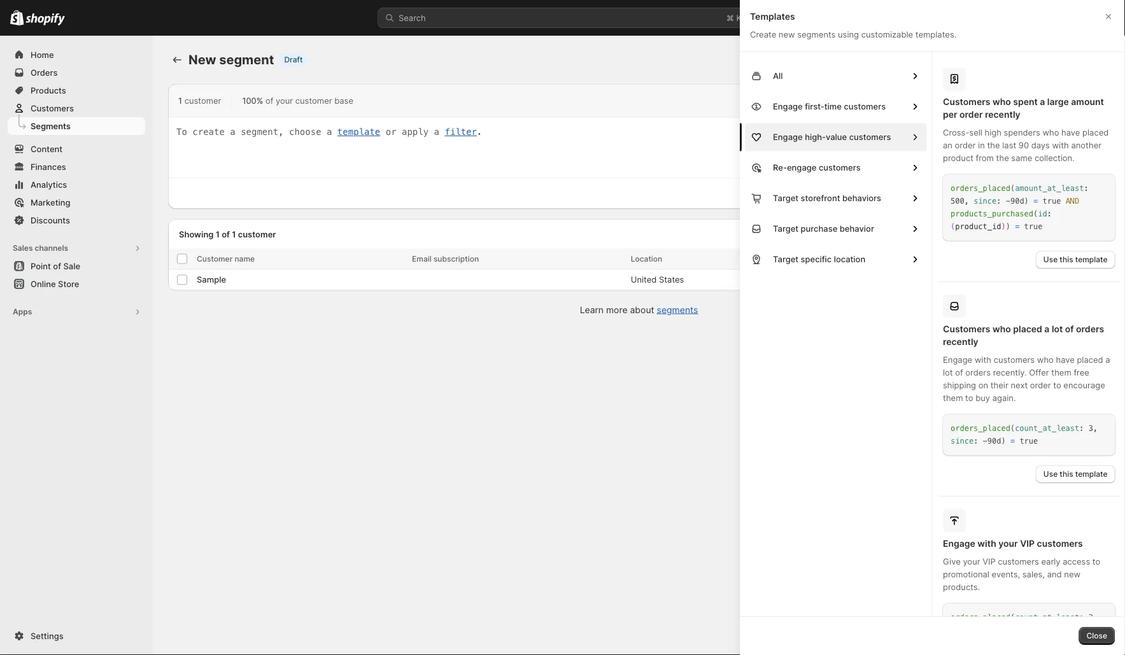 Task type: locate. For each thing, give the bounding box(es) containing it.
customers down engage high-value customers button
[[819, 163, 861, 173]]

who inside engage with customers who have placed a lot of orders recently. offer them free shipping on their next order to encourage them to buy again.
[[1037, 354, 1054, 364]]

and
[[1066, 196, 1079, 205]]

with up on
[[975, 354, 991, 364]]

90d down again.
[[987, 437, 1001, 446]]

0 vertical spatial them
[[1051, 367, 1071, 377]]

2 3 , from the top
[[1089, 613, 1098, 622]]

orders inside customers who placed a lot of orders recently
[[1076, 324, 1104, 334]]

a for lot
[[1044, 324, 1050, 334]]

orders_placed ( count_at_least : down again.
[[951, 424, 1084, 433]]

use for customers who spent a large amount per order recently
[[1044, 255, 1058, 264]]

target
[[773, 193, 799, 203], [773, 224, 799, 234], [773, 254, 799, 264]]

target purchase behavior button
[[745, 215, 927, 243]]

0 horizontal spatial new
[[779, 29, 795, 39]]

use this template for customers who spent a large amount per order recently
[[1044, 255, 1108, 264]]

1 horizontal spatial to
[[1053, 380, 1061, 390]]

products.
[[943, 582, 980, 592]]

create new segments using customizable templates.
[[750, 29, 957, 39]]

k
[[737, 13, 742, 23]]

1 use this template button from the top
[[1036, 251, 1115, 268]]

engage left 'high-'
[[773, 132, 803, 142]]

2 vertical spatial a
[[1106, 354, 1110, 364]]

target for target storefront behaviors
[[773, 193, 799, 203]]

customers up events,
[[998, 556, 1039, 566]]

( down events,
[[1010, 613, 1015, 622]]

order inside customers who spent a large amount per order recently
[[960, 109, 983, 120]]

0 vertical spatial target
[[773, 193, 799, 203]]

your up events,
[[999, 538, 1018, 549]]

with inside engage with customers who have placed a lot of orders recently. offer them free shipping on their next order to encourage them to buy again.
[[975, 354, 991, 364]]

your for vip
[[999, 538, 1018, 549]]

0 vertical spatial true
[[1043, 196, 1061, 205]]

2 vertical spatial orders_placed
[[951, 613, 1010, 622]]

true down the next
[[1020, 437, 1038, 446]]

who up offer
[[1037, 354, 1054, 364]]

0 vertical spatial vip
[[1020, 538, 1035, 549]]

2 vertical spatial your
[[963, 556, 980, 566]]

spent up the spenders
[[1013, 96, 1038, 107]]

cross-sell high spenders who have placed an order in the last 90 days with another product from the same collection.
[[943, 127, 1109, 162]]

count_at_least
[[1015, 424, 1079, 433], [1015, 613, 1079, 622]]

1 this from the top
[[1060, 255, 1073, 264]]

products_purchased
[[951, 209, 1033, 218]]

2 horizontal spatial your
[[999, 538, 1018, 549]]

1 vertical spatial use this template button
[[1036, 465, 1115, 483]]

2 horizontal spatial customer
[[295, 96, 332, 105]]

channels
[[35, 244, 68, 253]]

1 vertical spatial spent
[[959, 254, 980, 263]]

vip up events,
[[983, 556, 996, 566]]

-
[[1006, 196, 1010, 205], [983, 437, 987, 446]]

target down re- on the right top of the page
[[773, 193, 799, 203]]

re-engage customers
[[773, 163, 861, 173]]

this for customers who placed a lot of orders recently
[[1060, 469, 1073, 479]]

engage first-time customers button
[[745, 93, 927, 121]]

,
[[964, 196, 969, 205], [1093, 424, 1098, 433], [1093, 613, 1098, 622]]

recently inside customers who placed a lot of orders recently
[[943, 336, 978, 347]]

1 vertical spatial a
[[1044, 324, 1050, 334]]

3 orders_placed from the top
[[951, 613, 1010, 622]]

vip
[[1020, 538, 1035, 549], [983, 556, 996, 566]]

id
[[1038, 209, 1047, 218]]

2 vertical spatial to
[[1093, 556, 1100, 566]]

3 , down encourage
[[1089, 424, 1098, 433]]

order down offer
[[1030, 380, 1051, 390]]

products_purchased ( id :
[[951, 209, 1052, 218]]

1 vertical spatial 3
[[1089, 613, 1093, 622]]

placed inside cross-sell high spenders who have placed an order in the last 90 days with another product from the same collection.
[[1082, 127, 1109, 137]]

1 horizontal spatial recently
[[985, 109, 1020, 120]]

shopify image
[[26, 13, 65, 26]]

orders_placed down buy
[[951, 424, 1010, 433]]

to left encourage
[[1053, 380, 1061, 390]]

0 vertical spatial orders_placed ( count_at_least :
[[951, 424, 1084, 433]]

2 3 from the top
[[1089, 613, 1093, 622]]

a inside customers who spent a large amount per order recently
[[1040, 96, 1045, 107]]

3 down encourage
[[1089, 424, 1093, 433]]

, down encourage
[[1093, 424, 1098, 433]]

segments down states
[[657, 304, 698, 315]]

your up 'promotional'
[[963, 556, 980, 566]]

customers for customers who placed a lot of orders recently
[[943, 324, 990, 334]]

customers who placed a lot of orders recently
[[943, 324, 1104, 347]]

engage up shipping
[[943, 354, 972, 364]]

0 horizontal spatial them
[[943, 393, 963, 403]]

0 vertical spatial spent
[[1013, 96, 1038, 107]]

since : down buy
[[951, 437, 978, 446]]

customer left base
[[295, 96, 332, 105]]

1 horizontal spatial spent
[[1013, 96, 1038, 107]]

free
[[1074, 367, 1089, 377]]

order inside cross-sell high spenders who have placed an order in the last 90 days with another product from the same collection.
[[955, 140, 976, 150]]

1 vertical spatial have
[[1056, 354, 1075, 364]]

recently up high
[[985, 109, 1020, 120]]

count_at_least down the next
[[1015, 424, 1079, 433]]

$0.00
[[929, 275, 951, 285]]

2 use from the top
[[1044, 469, 1058, 479]]

offer
[[1029, 367, 1049, 377]]

0 horizontal spatial 90d
[[987, 437, 1001, 446]]

engage high-value customers
[[773, 132, 891, 142]]

amount
[[929, 254, 957, 263]]

alert
[[168, 178, 189, 209]]

customizable
[[862, 29, 913, 39]]

0 vertical spatial use this template button
[[1036, 251, 1115, 268]]

target left specific
[[773, 254, 799, 264]]

1 vertical spatial count_at_least
[[1015, 613, 1079, 622]]

to left buy
[[965, 393, 973, 403]]

their
[[991, 380, 1008, 390]]

order up sell
[[960, 109, 983, 120]]

1 vertical spatial use
[[1044, 469, 1058, 479]]

target left purchase
[[773, 224, 799, 234]]

0 horizontal spatial lot
[[943, 367, 953, 377]]

1 vertical spatial with
[[975, 354, 991, 364]]

-90d ) down orders_placed ( amount_at_least :
[[1006, 196, 1029, 205]]

1 vertical spatial recently
[[943, 336, 978, 347]]

since down shipping
[[951, 437, 974, 446]]

customers inside customers who spent a large amount per order recently
[[943, 96, 990, 107]]

= down products_purchased ( id :
[[1015, 222, 1020, 231]]

1 vertical spatial order
[[955, 140, 976, 150]]

placed up another
[[1082, 127, 1109, 137]]

customers up recently. at the right bottom of the page
[[994, 354, 1035, 364]]

2 use this template from the top
[[1044, 469, 1108, 479]]

use
[[1044, 255, 1058, 264], [1044, 469, 1058, 479]]

this
[[1060, 255, 1073, 264], [1060, 469, 1073, 479]]

lot
[[1052, 324, 1063, 334], [943, 367, 953, 377]]

of up shipping
[[955, 367, 963, 377]]

1 vertical spatial lot
[[943, 367, 953, 377]]

orders
[[810, 254, 835, 263]]

target for target purchase behavior
[[773, 224, 799, 234]]

2 target from the top
[[773, 224, 799, 234]]

about
[[630, 304, 655, 315]]

new down 'templates'
[[779, 29, 795, 39]]

recently
[[985, 109, 1020, 120], [943, 336, 978, 347]]

1 orders_placed from the top
[[951, 184, 1010, 193]]

amount
[[1071, 96, 1104, 107]]

a
[[1040, 96, 1045, 107], [1044, 324, 1050, 334], [1106, 354, 1110, 364]]

customers up per
[[943, 96, 990, 107]]

2 vertical spatial target
[[773, 254, 799, 264]]

united
[[631, 275, 657, 285]]

using
[[838, 29, 859, 39]]

1 horizontal spatial vip
[[1020, 538, 1035, 549]]

0 vertical spatial use
[[1044, 255, 1058, 264]]

0 vertical spatial new
[[779, 29, 795, 39]]

sales
[[13, 244, 33, 253]]

templates
[[750, 11, 795, 22]]

3 up 'close'
[[1089, 613, 1093, 622]]

0 vertical spatial -90d )
[[1006, 196, 1029, 205]]

have inside cross-sell high spenders who have placed an order in the last 90 days with another product from the same collection.
[[1061, 127, 1080, 137]]

1 vertical spatial orders_placed
[[951, 424, 1010, 433]]

lot up shipping
[[943, 367, 953, 377]]

- up products_purchased ( id :
[[1006, 196, 1010, 205]]

2 use this template button from the top
[[1036, 465, 1115, 483]]

orders_placed down products.
[[951, 613, 1010, 622]]

new
[[779, 29, 795, 39], [1064, 569, 1081, 579]]

2 vertical spatial true
[[1020, 437, 1038, 446]]

-90d ) down again.
[[983, 437, 1006, 446]]

, up 'close'
[[1093, 613, 1098, 622]]

who up days in the top of the page
[[1043, 127, 1059, 137]]

orders inside engage with customers who have placed a lot of orders recently. offer them free shipping on their next order to encourage them to buy again.
[[965, 367, 991, 377]]

use this template button for customers who spent a large amount per order recently
[[1036, 251, 1115, 268]]

orders_placed ( count_at_least : down give your vip customers early access to promotional events, sales, and new products.
[[951, 613, 1084, 622]]

1 orders_placed ( count_at_least : from the top
[[951, 424, 1084, 433]]

customers right time
[[844, 102, 886, 111]]

:
[[1084, 184, 1089, 193], [997, 196, 1001, 205], [1047, 209, 1052, 218], [1079, 424, 1084, 433], [974, 437, 978, 446], [1079, 613, 1084, 622]]

your right 100%
[[276, 96, 293, 105]]

behavior
[[840, 224, 874, 234]]

0 vertical spatial order
[[960, 109, 983, 120]]

( down amount_at_least
[[1033, 209, 1038, 218]]

0 vertical spatial orders
[[1076, 324, 1104, 334]]

0 vertical spatial this
[[1060, 255, 1073, 264]]

1 use from the top
[[1044, 255, 1058, 264]]

orders_placed up the 500 ,
[[951, 184, 1010, 193]]

first-
[[805, 102, 825, 111]]

, up product_id
[[964, 196, 969, 205]]

who up recently. at the right bottom of the page
[[993, 324, 1011, 334]]

1 horizontal spatial -
[[1006, 196, 1010, 205]]

= down again.
[[1010, 437, 1015, 446]]

new down access
[[1064, 569, 1081, 579]]

have up another
[[1061, 127, 1080, 137]]

: down encourage
[[1079, 424, 1084, 433]]

: up close button
[[1079, 613, 1084, 622]]

target inside "button"
[[773, 224, 799, 234]]

0 vertical spatial 3 ,
[[1089, 424, 1098, 433]]

true down amount_at_least
[[1043, 196, 1061, 205]]

0 vertical spatial the
[[987, 140, 1000, 150]]

a for large
[[1040, 96, 1045, 107]]

customers down $0.00
[[943, 324, 990, 334]]

3 target from the top
[[773, 254, 799, 264]]

1 use this template from the top
[[1044, 255, 1108, 264]]

= up id
[[1033, 196, 1038, 205]]

1 vertical spatial to
[[965, 393, 973, 403]]

days
[[1031, 140, 1050, 150]]

orders_placed ( amount_at_least :
[[951, 184, 1089, 193]]

0 vertical spatial count_at_least
[[1015, 424, 1079, 433]]

true for placed
[[1020, 437, 1038, 446]]

engage with customers who have placed a lot of orders recently. offer them free shipping on their next order to encourage them to buy again.
[[943, 354, 1110, 403]]

1 horizontal spatial segments
[[798, 29, 836, 39]]

this for customers who spent a large amount per order recently
[[1060, 255, 1073, 264]]

1 template from the top
[[1075, 255, 1108, 264]]

target inside button
[[773, 254, 799, 264]]

recently up shipping
[[943, 336, 978, 347]]

vip up give your vip customers early access to promotional events, sales, and new products.
[[1020, 538, 1035, 549]]

apps button
[[8, 303, 145, 321]]

who inside cross-sell high spenders who have placed an order in the last 90 days with another product from the same collection.
[[1043, 127, 1059, 137]]

1 vertical spatial them
[[943, 393, 963, 403]]

spent right 'amount'
[[959, 254, 980, 263]]

100%
[[242, 96, 263, 105]]

2 template from the top
[[1075, 469, 1108, 479]]

true down id
[[1024, 222, 1043, 231]]

since up products_purchased
[[974, 196, 997, 205]]

customers inside button
[[819, 163, 861, 173]]

engage high-value customers button
[[745, 123, 927, 151]]

customers
[[943, 96, 990, 107], [31, 103, 74, 113], [943, 324, 990, 334]]

0 vertical spatial use this template
[[1044, 255, 1108, 264]]

3 , up 'close'
[[1089, 613, 1098, 622]]

1 vertical spatial new
[[1064, 569, 1081, 579]]

target inside button
[[773, 193, 799, 203]]

use this template for customers who placed a lot of orders recently
[[1044, 469, 1108, 479]]

have inside engage with customers who have placed a lot of orders recently. offer them free shipping on their next order to encourage them to buy again.
[[1056, 354, 1075, 364]]

since : up products_purchased
[[974, 196, 1001, 205]]

the right in
[[987, 140, 1000, 150]]

count_at_least down 'and'
[[1015, 613, 1079, 622]]

0 horizontal spatial recently
[[943, 336, 978, 347]]

1 3 from the top
[[1089, 424, 1093, 433]]

engage up give
[[943, 538, 975, 549]]

a inside customers who placed a lot of orders recently
[[1044, 324, 1050, 334]]

per
[[943, 109, 957, 120]]

have
[[1061, 127, 1080, 137], [1056, 354, 1075, 364]]

1 vertical spatial template
[[1075, 469, 1108, 479]]

to right access
[[1093, 556, 1100, 566]]

target for target specific location
[[773, 254, 799, 264]]

0 horizontal spatial your
[[276, 96, 293, 105]]

customer right "showing" at top
[[238, 229, 276, 239]]

segments left using at the top right of page
[[798, 29, 836, 39]]

0 vertical spatial a
[[1040, 96, 1045, 107]]

with
[[1052, 140, 1069, 150], [975, 354, 991, 364], [978, 538, 996, 549]]

engage inside engage with customers who have placed a lot of orders recently. offer them free shipping on their next order to encourage them to buy again.
[[943, 354, 972, 364]]

orders up on
[[965, 367, 991, 377]]

0 vertical spatial with
[[1052, 140, 1069, 150]]

placed up free
[[1077, 354, 1103, 364]]

target storefront behaviors
[[773, 193, 882, 203]]

3 ,
[[1089, 424, 1098, 433], [1089, 613, 1098, 622]]

= for placed
[[1010, 437, 1015, 446]]

lot inside customers who placed a lot of orders recently
[[1052, 324, 1063, 334]]

1 target from the top
[[773, 193, 799, 203]]

1 horizontal spatial lot
[[1052, 324, 1063, 334]]

0 vertical spatial recently
[[985, 109, 1020, 120]]

customers inside 'link'
[[31, 103, 74, 113]]

1 vertical spatial 90d
[[987, 437, 1001, 446]]

0 vertical spatial to
[[1053, 380, 1061, 390]]

0 vertical spatial your
[[276, 96, 293, 105]]

0 vertical spatial template
[[1075, 255, 1108, 264]]

of up free
[[1065, 324, 1074, 334]]

1 vertical spatial target
[[773, 224, 799, 234]]

2 horizontal spatial to
[[1093, 556, 1100, 566]]

same
[[1011, 153, 1032, 162]]

0 vertical spatial 90d
[[1010, 196, 1024, 205]]

placed up offer
[[1013, 324, 1042, 334]]

since :
[[974, 196, 1001, 205], [951, 437, 978, 446]]

1 vertical spatial -
[[983, 437, 987, 446]]

customers inside customers who placed a lot of orders recently
[[943, 324, 990, 334]]

have up free
[[1056, 354, 1075, 364]]

0 vertical spatial have
[[1061, 127, 1080, 137]]

discounts link
[[8, 211, 145, 229]]

2 vertical spatial placed
[[1077, 354, 1103, 364]]

placed inside engage with customers who have placed a lot of orders recently. offer them free shipping on their next order to encourage them to buy again.
[[1077, 354, 1103, 364]]

them
[[1051, 367, 1071, 377], [943, 393, 963, 403]]

1 vertical spatial orders_placed ( count_at_least :
[[951, 613, 1084, 622]]

customers for customers
[[31, 103, 74, 113]]

the down last
[[996, 153, 1009, 162]]

1 vertical spatial placed
[[1013, 324, 1042, 334]]

1 vertical spatial vip
[[983, 556, 996, 566]]

0 vertical spatial lot
[[1052, 324, 1063, 334]]

90d down orders_placed ( amount_at_least :
[[1010, 196, 1024, 205]]

1 horizontal spatial customer
[[238, 229, 276, 239]]

customer down new
[[185, 96, 221, 105]]

orders up free
[[1076, 324, 1104, 334]]

0 horizontal spatial -
[[983, 437, 987, 446]]

1 horizontal spatial your
[[963, 556, 980, 566]]

1 customer
[[178, 96, 221, 105]]

1 vertical spatial use this template
[[1044, 469, 1108, 479]]

order inside engage with customers who have placed a lot of orders recently. offer them free shipping on their next order to encourage them to buy again.
[[1030, 380, 1051, 390]]

spent
[[1013, 96, 1038, 107], [959, 254, 980, 263]]

0 vertical spatial segments
[[798, 29, 836, 39]]

customers for customers who spent a large amount per order recently
[[943, 96, 990, 107]]

2 this from the top
[[1060, 469, 1073, 479]]

2 vertical spatial order
[[1030, 380, 1051, 390]]

customers inside engage with customers who have placed a lot of orders recently. offer them free shipping on their next order to encourage them to buy again.
[[994, 354, 1035, 364]]

use this template button
[[1036, 251, 1115, 268], [1036, 465, 1115, 483]]

of right 100%
[[266, 96, 273, 105]]

amount_at_least
[[1015, 184, 1084, 193]]

from
[[976, 153, 994, 162]]

2 orders_placed ( count_at_least : from the top
[[951, 613, 1084, 622]]

with up events,
[[978, 538, 996, 549]]

vip inside give your vip customers early access to promotional events, sales, and new products.
[[983, 556, 996, 566]]

: down buy
[[974, 437, 978, 446]]

another
[[1071, 140, 1102, 150]]

1
[[178, 96, 182, 105], [216, 229, 220, 239], [232, 229, 236, 239]]

0 horizontal spatial orders
[[965, 367, 991, 377]]

( product_id ) )
[[951, 222, 1010, 231]]

lot inside engage with customers who have placed a lot of orders recently. offer them free shipping on their next order to encourage them to buy again.
[[943, 367, 953, 377]]

your
[[276, 96, 293, 105], [999, 538, 1018, 549], [963, 556, 980, 566]]

use this template button for customers who placed a lot of orders recently
[[1036, 465, 1115, 483]]

engage for engage high-value customers
[[773, 132, 803, 142]]

shipping
[[943, 380, 976, 390]]

- down buy
[[983, 437, 987, 446]]

with up the collection.
[[1052, 140, 1069, 150]]

who up high
[[993, 96, 1011, 107]]

1 horizontal spatial 90d
[[1010, 196, 1024, 205]]

1 vertical spatial your
[[999, 538, 1018, 549]]

1 vertical spatial 3 ,
[[1089, 613, 1098, 622]]

them left free
[[1051, 367, 1071, 377]]

templates.
[[916, 29, 957, 39]]

0 vertical spatial orders_placed
[[951, 184, 1010, 193]]

1 horizontal spatial new
[[1064, 569, 1081, 579]]

0 horizontal spatial to
[[965, 393, 973, 403]]

orders
[[1076, 324, 1104, 334], [965, 367, 991, 377]]

0 horizontal spatial segments
[[657, 304, 698, 315]]

order up product
[[955, 140, 976, 150]]

re-
[[773, 163, 787, 173]]

engage left the first-
[[773, 102, 803, 111]]

0 vertical spatial 3
[[1089, 424, 1093, 433]]

0 vertical spatial since :
[[974, 196, 1001, 205]]



Task type: describe. For each thing, give the bounding box(es) containing it.
100% of your customer base
[[242, 96, 353, 105]]

location
[[834, 254, 866, 264]]

0 vertical spatial since
[[974, 196, 997, 205]]

sales,
[[1022, 569, 1045, 579]]

1 horizontal spatial 1
[[216, 229, 220, 239]]

buy
[[976, 393, 990, 403]]

500 ,
[[951, 196, 969, 205]]

spenders
[[1004, 127, 1040, 137]]

1 horizontal spatial them
[[1051, 367, 1071, 377]]

search
[[399, 13, 426, 23]]

value
[[826, 132, 847, 142]]

specific
[[801, 254, 832, 264]]

placed inside customers who placed a lot of orders recently
[[1013, 324, 1042, 334]]

sample
[[197, 275, 226, 285]]

draft
[[284, 55, 303, 64]]

segments link
[[8, 117, 145, 135]]

who inside customers who spent a large amount per order recently
[[993, 96, 1011, 107]]

encourage
[[1064, 380, 1105, 390]]

engage
[[787, 163, 817, 173]]

template for customers who placed a lot of orders recently
[[1075, 469, 1108, 479]]

showing
[[179, 229, 214, 239]]

1 vertical spatial segments
[[657, 304, 698, 315]]

spent inside customers who spent a large amount per order recently
[[1013, 96, 1038, 107]]

showing 1 of 1 customer
[[179, 229, 276, 239]]

⌘
[[727, 13, 734, 23]]

behaviors
[[843, 193, 882, 203]]

your for customer
[[276, 96, 293, 105]]

storefront
[[801, 193, 840, 203]]

( down 500
[[951, 222, 955, 231]]

a inside engage with customers who have placed a lot of orders recently. offer them free shipping on their next order to encourage them to buy again.
[[1106, 354, 1110, 364]]

email
[[412, 254, 432, 263]]

recently.
[[993, 367, 1027, 377]]

with inside cross-sell high spenders who have placed an order in the last 90 days with another product from the same collection.
[[1052, 140, 1069, 150]]

target purchase behavior
[[773, 224, 874, 234]]

give
[[943, 556, 961, 566]]

home link
[[8, 46, 145, 64]]

product_id
[[955, 222, 1001, 231]]

events,
[[992, 569, 1020, 579]]

new inside give your vip customers early access to promotional events, sales, and new products.
[[1064, 569, 1081, 579]]

customers up early
[[1037, 538, 1083, 549]]

segment
[[219, 52, 274, 68]]

promotional
[[943, 569, 989, 579]]

true for spent
[[1043, 196, 1061, 205]]

engage first-time customers
[[773, 102, 886, 111]]

close
[[1087, 632, 1108, 641]]

1 3 , from the top
[[1089, 424, 1098, 433]]

recently inside customers who spent a large amount per order recently
[[985, 109, 1020, 120]]

purchase
[[801, 224, 838, 234]]

90
[[1019, 140, 1029, 150]]

0 horizontal spatial spent
[[959, 254, 980, 263]]

1 vertical spatial true
[[1024, 222, 1043, 231]]

1 vertical spatial since :
[[951, 437, 978, 446]]

base
[[335, 96, 353, 105]]

more
[[606, 304, 628, 315]]

amount spent
[[929, 254, 980, 263]]

customers inside give your vip customers early access to promotional events, sales, and new products.
[[998, 556, 1039, 566]]

⌘ k
[[727, 13, 742, 23]]

of inside customers who placed a lot of orders recently
[[1065, 324, 1074, 334]]

learn more about segments
[[580, 304, 698, 315]]

all
[[773, 71, 783, 81]]

segments link
[[657, 304, 698, 315]]

all button
[[745, 62, 927, 90]]

template for customers who spent a large amount per order recently
[[1075, 255, 1108, 264]]

1 count_at_least from the top
[[1015, 424, 1079, 433]]

2 vertical spatial ,
[[1093, 613, 1098, 622]]

: down another
[[1084, 184, 1089, 193]]

0 vertical spatial ,
[[964, 196, 969, 205]]

: up products_purchased ( id :
[[997, 196, 1001, 205]]

1 vertical spatial =
[[1015, 222, 1020, 231]]

apps
[[13, 307, 32, 317]]

engage for engage with customers who have placed a lot of orders recently. offer them free shipping on their next order to encourage them to buy again.
[[943, 354, 972, 364]]

customers link
[[8, 99, 145, 117]]

500
[[951, 196, 964, 205]]

1 vertical spatial ,
[[1093, 424, 1098, 433]]

your inside give your vip customers early access to promotional events, sales, and new products.
[[963, 556, 980, 566]]

high-
[[805, 132, 826, 142]]

0 horizontal spatial 1
[[178, 96, 182, 105]]

to inside give your vip customers early access to promotional events, sales, and new products.
[[1093, 556, 1100, 566]]

target specific location button
[[745, 246, 927, 274]]

close button
[[1079, 627, 1115, 645]]

cross-
[[943, 127, 969, 137]]

in
[[978, 140, 985, 150]]

2 horizontal spatial 1
[[232, 229, 236, 239]]

location
[[631, 254, 663, 263]]

( up products_purchased ( id :
[[1010, 184, 1015, 193]]

of right "showing" at top
[[222, 229, 230, 239]]

customers right value
[[849, 132, 891, 142]]

give your vip customers early access to promotional events, sales, and new products.
[[943, 556, 1100, 592]]

engage for engage with your vip customers
[[943, 538, 975, 549]]

2 orders_placed from the top
[[951, 424, 1010, 433]]

0 horizontal spatial customer
[[185, 96, 221, 105]]

large
[[1047, 96, 1069, 107]]

= for spent
[[1033, 196, 1038, 205]]

0 vertical spatial -
[[1006, 196, 1010, 205]]

subscription
[[434, 254, 479, 263]]

of inside engage with customers who have placed a lot of orders recently. offer them free shipping on their next order to encourage them to buy again.
[[955, 367, 963, 377]]

sales channels button
[[8, 239, 145, 257]]

engage for engage first-time customers
[[773, 102, 803, 111]]

who inside customers who placed a lot of orders recently
[[993, 324, 1011, 334]]

sales channels
[[13, 244, 68, 253]]

on
[[978, 380, 988, 390]]

settings
[[31, 631, 63, 641]]

discounts
[[31, 215, 70, 225]]

early
[[1041, 556, 1061, 566]]

2 count_at_least from the top
[[1015, 613, 1079, 622]]

1 vertical spatial -90d )
[[983, 437, 1006, 446]]

: down amount_at_least
[[1047, 209, 1052, 218]]

1 vertical spatial since
[[951, 437, 974, 446]]

sell
[[969, 127, 982, 137]]

new
[[189, 52, 216, 68]]

customers who spent a large amount per order recently
[[943, 96, 1104, 120]]

new segment
[[189, 52, 274, 68]]

next
[[1011, 380, 1028, 390]]

with for your
[[978, 538, 996, 549]]

time
[[825, 102, 842, 111]]

united states
[[631, 275, 684, 285]]

collection.
[[1035, 153, 1075, 162]]

with for customers
[[975, 354, 991, 364]]

settings link
[[8, 627, 145, 645]]

use for customers who placed a lot of orders recently
[[1044, 469, 1058, 479]]

( down again.
[[1010, 424, 1015, 433]]

target specific location
[[773, 254, 866, 264]]

1 vertical spatial the
[[996, 153, 1009, 162]]

access
[[1063, 556, 1090, 566]]



Task type: vqa. For each thing, say whether or not it's contained in the screenshot.
recently.
yes



